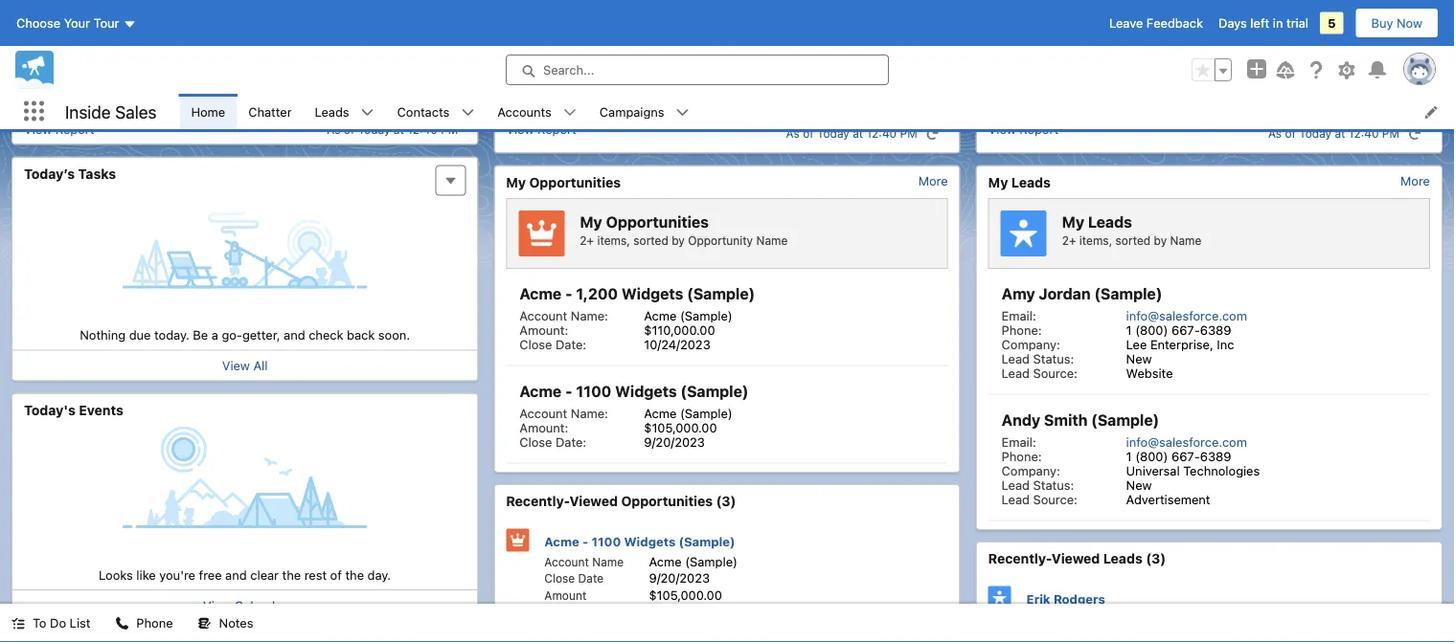 Task type: describe. For each thing, give the bounding box(es) containing it.
1100 for name
[[592, 535, 621, 549]]

owner
[[613, 606, 648, 619]]

$105,000.00 for amount
[[649, 588, 722, 603]]

go-
[[222, 328, 242, 343]]

view report link for text default image above show more my leads records element
[[988, 122, 1059, 145]]

date
[[578, 572, 604, 586]]

my opportunities
[[506, 174, 621, 190]]

amount: for acme - 1100 widgets (sample)
[[520, 421, 568, 435]]

chatter link
[[237, 94, 303, 129]]

date: for 1,200
[[556, 337, 587, 352]]

amy
[[1002, 285, 1035, 303]]

andy smith (sample)
[[1002, 411, 1159, 430]]

at for text default image over show more my opportunities records element
[[853, 127, 863, 140]]

0 horizontal spatial and
[[225, 568, 247, 582]]

status: for smith
[[1033, 478, 1074, 492]]

lee enterprise, inc
[[1126, 337, 1234, 352]]

1 for andy smith (sample)
[[1126, 449, 1132, 464]]

smith
[[1044, 411, 1088, 430]]

feedback
[[1147, 16, 1203, 30]]

close date: for 1100
[[520, 435, 587, 449]]

leave
[[1109, 16, 1143, 30]]

inside sales
[[65, 101, 157, 122]]

name: for 1,200
[[571, 308, 608, 323]]

1,200
[[576, 285, 618, 303]]

to
[[33, 617, 46, 631]]

view for view report link corresponding to text default image above show more my leads records element
[[988, 122, 1016, 137]]

account for $105,000.00
[[520, 406, 567, 421]]

opportunity inside my opportunities 2+ items, sorted by opportunity name
[[688, 234, 753, 247]]

1 horizontal spatial today
[[817, 127, 850, 140]]

tasks
[[78, 166, 116, 182]]

campaigns list item
[[588, 94, 701, 129]]

(3) for recently-viewed opportunities (3)
[[716, 494, 736, 510]]

looks
[[99, 568, 133, 582]]

email: for amy
[[1002, 308, 1036, 323]]

3 view report from the left
[[988, 122, 1059, 137]]

leads inside list item
[[315, 104, 349, 119]]

667- for amy jordan (sample)
[[1172, 323, 1200, 337]]

1 horizontal spatial as
[[786, 127, 800, 140]]

new for amy jordan (sample)
[[1126, 352, 1152, 366]]

my leads 2+ items, sorted by name
[[1062, 213, 1202, 247]]

(800) for amy jordan (sample)
[[1135, 323, 1168, 337]]

universal technologies
[[1126, 464, 1260, 478]]

0 horizontal spatial pm
[[441, 123, 458, 136]]

date: for 1100
[[556, 435, 587, 449]]

view calendar
[[203, 599, 287, 613]]

back
[[347, 328, 375, 343]]

days
[[1219, 16, 1247, 30]]

account for $110,000.00
[[520, 308, 567, 323]]

trial
[[1287, 16, 1309, 30]]

0 horizontal spatial today
[[358, 123, 390, 136]]

soon.
[[378, 328, 410, 343]]

phone button
[[104, 605, 185, 643]]

erik
[[1027, 593, 1051, 607]]

pm for text default image above show more my leads records element
[[1382, 127, 1400, 140]]

you're
[[159, 568, 195, 582]]

universal
[[1126, 464, 1180, 478]]

website
[[1126, 366, 1173, 380]]

as of today at 12:​40 pm for view report link corresponding to text default image above show more my leads records element
[[1268, 127, 1400, 140]]

text default image up show more my leads records element
[[1408, 127, 1422, 141]]

2 horizontal spatial as
[[1268, 127, 1282, 140]]

amount
[[544, 589, 587, 603]]

source: for smith
[[1033, 492, 1078, 507]]

account for 9/20/2023
[[544, 556, 589, 569]]

text default image up show more my opportunities records element
[[926, 127, 940, 141]]

0 horizontal spatial name
[[592, 556, 624, 569]]

accounts
[[498, 104, 552, 119]]

erik rodgers
[[1027, 593, 1105, 607]]

sorted for opportunities
[[634, 234, 669, 247]]

my for my opportunities 2+ items, sorted by opportunity name
[[580, 213, 602, 231]]

widgets for $110,000.00
[[622, 285, 684, 303]]

sorted for leads
[[1116, 234, 1151, 247]]

by for leads
[[1154, 234, 1167, 247]]

your
[[64, 16, 90, 30]]

sales
[[115, 101, 157, 122]]

nothing due today. be a go-getter, and check back soon.
[[80, 328, 410, 343]]

text default image inside leads list item
[[361, 106, 374, 119]]

accounts link
[[486, 94, 563, 129]]

- for 9/20/2023
[[582, 535, 588, 549]]

report for view report link corresponding to text default image above show more my leads records element
[[1020, 122, 1059, 137]]

today's
[[24, 402, 76, 418]]

0 horizontal spatial as
[[327, 123, 341, 136]]

more link for amy jordan (sample)
[[1401, 174, 1430, 188]]

tour
[[94, 16, 119, 30]]

today's tasks
[[24, 166, 116, 182]]

phone
[[136, 617, 173, 631]]

contacts
[[397, 104, 450, 119]]

do
[[50, 617, 66, 631]]

home
[[191, 104, 225, 119]]

erik rodgers link
[[1013, 577, 1351, 643]]

andy
[[1002, 411, 1041, 430]]

company: for amy
[[1002, 337, 1060, 352]]

getter,
[[242, 328, 280, 343]]

10/24/2023
[[644, 337, 711, 352]]

0 horizontal spatial at
[[394, 123, 404, 136]]

choose your tour
[[16, 16, 119, 30]]

1 for amy jordan (sample)
[[1126, 323, 1132, 337]]

9/20/2023 for close date:
[[644, 435, 705, 449]]

my for my leads 2+ items, sorted by name
[[1062, 213, 1085, 231]]

now
[[1397, 16, 1423, 30]]

2 the from the left
[[345, 568, 364, 582]]

view all
[[222, 359, 268, 373]]

view up notes
[[203, 599, 231, 613]]

account name: for 1100
[[520, 406, 608, 421]]

(800) for andy smith (sample)
[[1135, 449, 1168, 464]]

text default image inside contacts list item
[[461, 106, 475, 119]]

1100 for name:
[[576, 383, 612, 401]]

technologies
[[1183, 464, 1260, 478]]

like
[[136, 568, 156, 582]]

my leads
[[988, 174, 1051, 190]]

view for first view report link from left
[[24, 122, 52, 137]]

lead status: for amy
[[1002, 352, 1074, 366]]

by for opportunities
[[672, 234, 685, 247]]

2 lead from the top
[[1002, 366, 1030, 380]]

to do list button
[[0, 605, 102, 643]]

free
[[199, 568, 222, 582]]

2 vertical spatial close
[[544, 572, 575, 586]]

choose your tour button
[[15, 8, 137, 38]]

notes button
[[186, 605, 265, 643]]

leads link
[[303, 94, 361, 129]]

today.
[[154, 328, 189, 343]]

my opportunities 2+ items, sorted by opportunity name
[[580, 213, 788, 247]]

clear
[[250, 568, 279, 582]]

2+ for my opportunities
[[580, 234, 594, 247]]

campaigns
[[600, 104, 665, 119]]

0 horizontal spatial as of today at 12:​40 pm
[[327, 123, 458, 136]]

text default image for to do list
[[11, 618, 25, 631]]

as of today at 12:​40 pm for text default image over show more my opportunities records element's view report link
[[786, 127, 917, 140]]

more for acme - 1,200 widgets (sample)
[[919, 174, 948, 188]]

events
[[79, 402, 123, 418]]

info@salesforce.com link for amy jordan (sample)
[[1126, 308, 1247, 323]]

choose
[[16, 16, 60, 30]]

show more my leads records element
[[1401, 174, 1430, 188]]

email: for andy
[[1002, 435, 1036, 449]]

leave feedback
[[1109, 16, 1203, 30]]

notes
[[219, 617, 253, 631]]

lead source: for andy
[[1002, 492, 1078, 507]]

at for text default image above show more my leads records element
[[1335, 127, 1346, 140]]

search... button
[[506, 55, 889, 85]]

jordan
[[1039, 285, 1091, 303]]

nothing
[[80, 328, 126, 343]]

account name: for 1,200
[[520, 308, 608, 323]]

widgets for 9/20/2023
[[624, 535, 676, 549]]

viewed for leads
[[1052, 551, 1100, 567]]

my for my leads
[[988, 174, 1008, 190]]

my opportunities link
[[506, 174, 621, 191]]

6389 for andy smith (sample)
[[1200, 449, 1232, 464]]



Task type: vqa. For each thing, say whether or not it's contained in the screenshot.


Task type: locate. For each thing, give the bounding box(es) containing it.
1 view report from the left
[[24, 122, 94, 137]]

text default image
[[676, 106, 689, 119], [11, 618, 25, 631], [198, 618, 211, 631]]

to do list
[[33, 617, 90, 631]]

text default image down search... button
[[676, 106, 689, 119]]

name: down 1,200
[[571, 308, 608, 323]]

viewed
[[570, 494, 618, 510], [1052, 551, 1100, 567]]

1 vertical spatial opportunity
[[544, 606, 610, 619]]

0 horizontal spatial by
[[672, 234, 685, 247]]

items, inside my opportunities 2+ items, sorted by opportunity name
[[597, 234, 630, 247]]

1 vertical spatial account
[[520, 406, 567, 421]]

report down inside at left top
[[55, 122, 94, 137]]

company: down 'andy'
[[1002, 464, 1060, 478]]

667- for andy smith (sample)
[[1172, 449, 1200, 464]]

items, inside the my leads 2+ items, sorted by name
[[1080, 234, 1113, 247]]

info@salesforce.com for andy smith (sample)
[[1126, 435, 1247, 449]]

2 6389 from the top
[[1200, 449, 1232, 464]]

view report link for text default image over show more my opportunities records element
[[506, 122, 577, 145]]

more link for acme - 1,200 widgets (sample)
[[919, 174, 948, 188]]

0 vertical spatial phone:
[[1002, 323, 1042, 337]]

0 vertical spatial account
[[520, 308, 567, 323]]

my down my opportunities
[[580, 213, 602, 231]]

0 vertical spatial widgets
[[622, 285, 684, 303]]

1 vertical spatial (800)
[[1135, 449, 1168, 464]]

lead status:
[[1002, 352, 1074, 366], [1002, 478, 1074, 492]]

1 more from the left
[[919, 174, 948, 188]]

acme - 1100 widgets (sample) down recently-viewed opportunities (3)
[[544, 535, 735, 549]]

2 horizontal spatial 12:​40
[[1349, 127, 1379, 140]]

more for amy jordan (sample)
[[1401, 174, 1430, 188]]

1 vertical spatial amount:
[[520, 421, 568, 435]]

2 horizontal spatial pm
[[1382, 127, 1400, 140]]

1 more link from the left
[[919, 174, 948, 188]]

1 horizontal spatial items,
[[1080, 234, 1113, 247]]

status: up 'smith'
[[1033, 352, 1074, 366]]

view report link
[[24, 122, 94, 137], [506, 122, 577, 145], [988, 122, 1059, 145]]

2 by from the left
[[1154, 234, 1167, 247]]

by inside my opportunities 2+ items, sorted by opportunity name
[[672, 234, 685, 247]]

viewed up account name
[[570, 494, 618, 510]]

6389 for amy jordan (sample)
[[1200, 323, 1232, 337]]

pm
[[441, 123, 458, 136], [900, 127, 917, 140], [1382, 127, 1400, 140]]

new
[[1126, 352, 1152, 366], [1126, 478, 1152, 492]]

0 vertical spatial 1 (800) 667-6389
[[1126, 323, 1232, 337]]

2 vertical spatial -
[[582, 535, 588, 549]]

days left in trial
[[1219, 16, 1309, 30]]

info@salesforce.com link
[[1126, 308, 1247, 323], [1126, 435, 1247, 449]]

1 vertical spatial phone:
[[1002, 449, 1042, 464]]

date: up recently-viewed opportunities (3)
[[556, 435, 587, 449]]

info@salesforce.com up universal technologies
[[1126, 435, 1247, 449]]

1 (800) 667-6389 for amy jordan (sample)
[[1126, 323, 1232, 337]]

- for $110,000.00
[[565, 285, 572, 303]]

list containing home
[[180, 94, 1454, 129]]

1 horizontal spatial 12:​40
[[867, 127, 897, 140]]

my
[[506, 174, 526, 190], [988, 174, 1008, 190], [580, 213, 602, 231], [1062, 213, 1085, 231]]

2 close date: from the top
[[520, 435, 587, 449]]

text default image right contacts at the top left of the page
[[461, 106, 475, 119]]

1 vertical spatial close
[[520, 435, 552, 449]]

viewed up 'rodgers'
[[1052, 551, 1100, 567]]

2 company: from the top
[[1002, 464, 1060, 478]]

1
[[1126, 323, 1132, 337], [1126, 449, 1132, 464]]

leads list item
[[303, 94, 386, 129]]

burton
[[674, 605, 713, 619]]

1 email: from the top
[[1002, 308, 1036, 323]]

0 vertical spatial 1100
[[576, 383, 612, 401]]

be
[[193, 328, 208, 343]]

by inside the my leads 2+ items, sorted by name
[[1154, 234, 1167, 247]]

1 up advertisement
[[1126, 449, 1132, 464]]

1 amount: from the top
[[520, 323, 568, 337]]

0 horizontal spatial the
[[282, 568, 301, 582]]

1 horizontal spatial viewed
[[1052, 551, 1100, 567]]

info@salesforce.com for amy jordan (sample)
[[1126, 308, 1247, 323]]

new for andy smith (sample)
[[1126, 478, 1152, 492]]

2 account name: from the top
[[520, 406, 608, 421]]

1 horizontal spatial and
[[284, 328, 305, 343]]

0 vertical spatial opportunity
[[688, 234, 753, 247]]

1 the from the left
[[282, 568, 301, 582]]

2 info@salesforce.com from the top
[[1126, 435, 1247, 449]]

my inside the my leads 2+ items, sorted by name
[[1062, 213, 1085, 231]]

my down accounts link
[[506, 174, 526, 190]]

amount: for acme - 1,200 widgets (sample)
[[520, 323, 568, 337]]

chatter
[[248, 104, 292, 119]]

email: down amy
[[1002, 308, 1036, 323]]

1 horizontal spatial at
[[853, 127, 863, 140]]

0 vertical spatial amount:
[[520, 323, 568, 337]]

1 horizontal spatial name
[[756, 234, 788, 247]]

view up my leads at the right top
[[988, 122, 1016, 137]]

1 1 (800) 667-6389 from the top
[[1126, 323, 1232, 337]]

1 vertical spatial source:
[[1033, 492, 1078, 507]]

contacts link
[[386, 94, 461, 129]]

2 email: from the top
[[1002, 435, 1036, 449]]

1 vertical spatial status:
[[1033, 478, 1074, 492]]

2 new from the top
[[1126, 478, 1152, 492]]

1 vertical spatial recently-
[[988, 551, 1052, 567]]

9/20/2023
[[644, 435, 705, 449], [649, 571, 710, 586]]

items, up amy jordan (sample)
[[1080, 234, 1113, 247]]

sorted up acme - 1,200 widgets (sample)
[[634, 234, 669, 247]]

my inside my opportunities 2+ items, sorted by opportunity name
[[580, 213, 602, 231]]

view report
[[24, 122, 94, 137], [506, 122, 577, 137], [988, 122, 1059, 137]]

amy jordan (sample)
[[1002, 285, 1162, 303]]

2+ inside my opportunities 2+ items, sorted by opportunity name
[[580, 234, 594, 247]]

info@salesforce.com link up universal technologies
[[1126, 435, 1247, 449]]

sorted
[[634, 234, 669, 247], [1116, 234, 1151, 247]]

0 horizontal spatial (3)
[[716, 494, 736, 510]]

info@salesforce.com up "enterprise,"
[[1126, 308, 1247, 323]]

0 vertical spatial lead status:
[[1002, 352, 1074, 366]]

1 2+ from the left
[[580, 234, 594, 247]]

lead source: up 'andy'
[[1002, 366, 1078, 380]]

lead status: down 'andy'
[[1002, 478, 1074, 492]]

0 vertical spatial date:
[[556, 337, 587, 352]]

1 horizontal spatial the
[[345, 568, 364, 582]]

1 horizontal spatial view report
[[506, 122, 577, 137]]

acme (sample) down 10/24/2023
[[644, 406, 733, 421]]

view for text default image over show more my opportunities records element's view report link
[[506, 122, 534, 137]]

home link
[[180, 94, 237, 129]]

1 667- from the top
[[1172, 323, 1200, 337]]

recently-viewed opportunities (3)
[[506, 494, 736, 510]]

the left the day.
[[345, 568, 364, 582]]

2 name: from the top
[[571, 406, 608, 421]]

close date: for 1,200
[[520, 337, 587, 352]]

$105,000.00 up burton
[[649, 588, 722, 603]]

source: for jordan
[[1033, 366, 1078, 380]]

667- up advertisement
[[1172, 449, 1200, 464]]

view up today's
[[24, 122, 52, 137]]

report for text default image over show more my opportunities records element's view report link
[[538, 122, 577, 137]]

2 horizontal spatial as of today at 12:​40 pm
[[1268, 127, 1400, 140]]

the
[[282, 568, 301, 582], [345, 568, 364, 582]]

name inside the my leads 2+ items, sorted by name
[[1170, 234, 1202, 247]]

1 vertical spatial acme (sample)
[[644, 406, 733, 421]]

name: up recently-viewed opportunities (3)
[[571, 406, 608, 421]]

0 vertical spatial 1
[[1126, 323, 1132, 337]]

1 (800) 667-6389
[[1126, 323, 1232, 337], [1126, 449, 1232, 464]]

2 view report from the left
[[506, 122, 577, 137]]

(3)
[[716, 494, 736, 510], [1146, 551, 1166, 567]]

1 horizontal spatial as of today at 12:​40 pm
[[786, 127, 917, 140]]

1 account name: from the top
[[520, 308, 608, 323]]

opportunities inside my opportunities 2+ items, sorted by opportunity name
[[606, 213, 709, 231]]

and right free
[[225, 568, 247, 582]]

2 horizontal spatial view report
[[988, 122, 1059, 137]]

text default image down search...
[[563, 106, 577, 119]]

report for first view report link from left
[[55, 122, 94, 137]]

new up andy smith (sample)
[[1126, 352, 1152, 366]]

email: down 'andy'
[[1002, 435, 1036, 449]]

phone: down 'andy'
[[1002, 449, 1042, 464]]

2 lead status: from the top
[[1002, 478, 1074, 492]]

recently- for recently-viewed leads (3)
[[988, 551, 1052, 567]]

accounts list item
[[486, 94, 588, 129]]

2 amount: from the top
[[520, 421, 568, 435]]

view report up my leads link
[[988, 122, 1059, 137]]

widgets up $110,000.00
[[622, 285, 684, 303]]

2+ inside the my leads 2+ items, sorted by name
[[1062, 234, 1076, 247]]

company: for andy
[[1002, 464, 1060, 478]]

lee
[[1126, 337, 1147, 352]]

2 lead source: from the top
[[1002, 492, 1078, 507]]

0 vertical spatial $105,000.00
[[644, 421, 717, 435]]

text default image left to
[[11, 618, 25, 631]]

opportunities for my opportunities 2+ items, sorted by opportunity name
[[606, 213, 709, 231]]

9/20/2023 for close date
[[649, 571, 710, 586]]

as
[[327, 123, 341, 136], [786, 127, 800, 140], [1268, 127, 1282, 140]]

$105,000.00 down 10/24/2023
[[644, 421, 717, 435]]

1 info@salesforce.com link from the top
[[1126, 308, 1247, 323]]

6389 up advertisement
[[1200, 449, 1232, 464]]

2+ for my leads
[[1062, 234, 1076, 247]]

1 vertical spatial 6389
[[1200, 449, 1232, 464]]

acme
[[520, 285, 562, 303], [644, 308, 677, 323], [520, 383, 562, 401], [644, 406, 677, 421], [544, 535, 579, 549], [649, 555, 682, 569]]

report down accounts
[[538, 122, 577, 137]]

today
[[358, 123, 390, 136], [817, 127, 850, 140], [1299, 127, 1332, 140]]

rodgers
[[1054, 593, 1105, 607]]

status: for jordan
[[1033, 352, 1074, 366]]

1 source: from the top
[[1033, 366, 1078, 380]]

name inside my opportunities 2+ items, sorted by opportunity name
[[756, 234, 788, 247]]

and left check
[[284, 328, 305, 343]]

0 vertical spatial and
[[284, 328, 305, 343]]

2 horizontal spatial today
[[1299, 127, 1332, 140]]

4 lead from the top
[[1002, 492, 1030, 507]]

leave feedback link
[[1109, 16, 1203, 30]]

amount:
[[520, 323, 568, 337], [520, 421, 568, 435]]

1 items, from the left
[[597, 234, 630, 247]]

2 more link from the left
[[1401, 174, 1430, 188]]

- for $105,000.00
[[565, 383, 572, 401]]

0 vertical spatial recently-
[[506, 494, 570, 510]]

1 (800) from the top
[[1135, 323, 1168, 337]]

due
[[129, 328, 151, 343]]

1 vertical spatial 667-
[[1172, 449, 1200, 464]]

info@salesforce.com link up "enterprise,"
[[1126, 308, 1247, 323]]

check
[[309, 328, 343, 343]]

opportunity
[[688, 234, 753, 247], [544, 606, 610, 619]]

6389
[[1200, 323, 1232, 337], [1200, 449, 1232, 464]]

today's events
[[24, 402, 123, 418]]

1 vertical spatial 1
[[1126, 449, 1132, 464]]

1 up website
[[1126, 323, 1132, 337]]

lead source: for amy
[[1002, 366, 1078, 380]]

9/20/2023 up burton
[[649, 571, 710, 586]]

calendar
[[235, 599, 287, 613]]

my right show more my opportunities records element
[[988, 174, 1008, 190]]

0 vertical spatial lead source:
[[1002, 366, 1078, 380]]

1 vertical spatial account name:
[[520, 406, 608, 421]]

0 vertical spatial account name:
[[520, 308, 608, 323]]

2 view report link from the left
[[506, 122, 577, 145]]

recently- up account name
[[506, 494, 570, 510]]

source: up recently-viewed leads (3)
[[1033, 492, 1078, 507]]

recently-
[[506, 494, 570, 510], [988, 551, 1052, 567]]

text default image inside accounts list item
[[563, 106, 577, 119]]

close date: down 1,200
[[520, 337, 587, 352]]

$110,000.00
[[644, 323, 715, 337]]

(800) up advertisement
[[1135, 449, 1168, 464]]

1 vertical spatial widgets
[[615, 383, 677, 401]]

company: down amy
[[1002, 337, 1060, 352]]

-
[[565, 285, 572, 303], [565, 383, 572, 401], [582, 535, 588, 549]]

list
[[180, 94, 1454, 129]]

my up "jordan"
[[1062, 213, 1085, 231]]

1 vertical spatial close date:
[[520, 435, 587, 449]]

text default image left contacts at the top left of the page
[[361, 106, 374, 119]]

and
[[284, 328, 305, 343], [225, 568, 247, 582]]

3 view report link from the left
[[988, 122, 1059, 145]]

(3) for recently-viewed leads (3)
[[1146, 551, 1166, 567]]

1 lead source: from the top
[[1002, 366, 1078, 380]]

items, for opportunities
[[597, 234, 630, 247]]

1 status: from the top
[[1033, 352, 1074, 366]]

1 info@salesforce.com from the top
[[1126, 308, 1247, 323]]

2+ up "jordan"
[[1062, 234, 1076, 247]]

1 (800) 667-6389 up advertisement
[[1126, 449, 1232, 464]]

1 vertical spatial 1 (800) 667-6389
[[1126, 449, 1232, 464]]

buy
[[1371, 16, 1393, 30]]

close for acme - 1100 widgets (sample)
[[520, 435, 552, 449]]

1 vertical spatial and
[[225, 568, 247, 582]]

sorted inside my opportunities 2+ items, sorted by opportunity name
[[634, 234, 669, 247]]

2 vertical spatial widgets
[[624, 535, 676, 549]]

in
[[1273, 16, 1283, 30]]

by up acme - 1,200 widgets (sample)
[[672, 234, 685, 247]]

my leads link
[[988, 174, 1051, 191]]

2 sorted from the left
[[1116, 234, 1151, 247]]

1 name: from the top
[[571, 308, 608, 323]]

2 phone: from the top
[[1002, 449, 1042, 464]]

0 horizontal spatial sorted
[[634, 234, 669, 247]]

account name
[[544, 556, 624, 569]]

close date
[[544, 572, 604, 586]]

account name:
[[520, 308, 608, 323], [520, 406, 608, 421]]

1 horizontal spatial (3)
[[1146, 551, 1166, 567]]

$105,000.00 for amount:
[[644, 421, 717, 435]]

1 lead status: from the top
[[1002, 352, 1074, 366]]

1 vertical spatial date:
[[556, 435, 587, 449]]

1 vertical spatial company:
[[1002, 464, 1060, 478]]

acme - 1100 widgets (sample) for account name
[[544, 535, 735, 549]]

close for acme - 1,200 widgets (sample)
[[520, 337, 552, 352]]

5
[[1328, 16, 1336, 30]]

status: down 'smith'
[[1033, 478, 1074, 492]]

rest
[[304, 568, 327, 582]]

group
[[1192, 58, 1232, 81]]

by up amy jordan (sample)
[[1154, 234, 1167, 247]]

0 horizontal spatial recently-
[[506, 494, 570, 510]]

sorted inside the my leads 2+ items, sorted by name
[[1116, 234, 1151, 247]]

phone: for amy
[[1002, 323, 1042, 337]]

info@salesforce.com link for andy smith (sample)
[[1126, 435, 1247, 449]]

view left all
[[222, 359, 250, 373]]

sorted up amy jordan (sample)
[[1116, 234, 1151, 247]]

left
[[1251, 16, 1270, 30]]

view all link
[[222, 359, 268, 373]]

items, up 1,200
[[597, 234, 630, 247]]

lead status: up 'andy'
[[1002, 352, 1074, 366]]

1 1 from the top
[[1126, 323, 1132, 337]]

lead status: for andy
[[1002, 478, 1074, 492]]

12:​40 for text default image over show more my opportunities records element's view report link
[[867, 127, 897, 140]]

buy now button
[[1355, 8, 1439, 38]]

2+ up 1,200
[[580, 234, 594, 247]]

2 status: from the top
[[1033, 478, 1074, 492]]

6389 right lee
[[1200, 323, 1232, 337]]

account
[[520, 308, 567, 323], [520, 406, 567, 421], [544, 556, 589, 569]]

leads inside the my leads 2+ items, sorted by name
[[1088, 213, 1132, 231]]

acme - 1100 widgets (sample) down 10/24/2023
[[520, 383, 749, 401]]

1 sorted from the left
[[634, 234, 669, 247]]

phone: down amy
[[1002, 323, 1042, 337]]

0 vertical spatial (800)
[[1135, 323, 1168, 337]]

2 report from the left
[[538, 122, 577, 137]]

close date: up recently-viewed opportunities (3)
[[520, 435, 587, 449]]

0 vertical spatial (3)
[[716, 494, 736, 510]]

text default image left notes
[[198, 618, 211, 631]]

1 vertical spatial 1100
[[592, 535, 621, 549]]

search...
[[543, 63, 594, 77]]

0 vertical spatial opportunities
[[529, 174, 621, 190]]

1 lead from the top
[[1002, 352, 1030, 366]]

recently- up erik
[[988, 551, 1052, 567]]

1 phone: from the top
[[1002, 323, 1042, 337]]

0 horizontal spatial more
[[919, 174, 948, 188]]

recently-viewed leads (3)
[[988, 551, 1166, 567]]

2 1 (800) 667-6389 from the top
[[1126, 449, 1232, 464]]

text default image inside campaigns list item
[[676, 106, 689, 119]]

new left technologies at the bottom right of page
[[1126, 478, 1152, 492]]

0 vertical spatial 667-
[[1172, 323, 1200, 337]]

acme - 1100 widgets (sample)
[[520, 383, 749, 401], [544, 535, 735, 549]]

0 horizontal spatial 12:​40
[[407, 123, 438, 136]]

1 6389 from the top
[[1200, 323, 1232, 337]]

view down accounts
[[506, 122, 534, 137]]

pm for text default image over show more my opportunities records element
[[900, 127, 917, 140]]

1 view report link from the left
[[24, 122, 94, 137]]

1 date: from the top
[[556, 337, 587, 352]]

2 horizontal spatial view report link
[[988, 122, 1059, 145]]

widgets for $105,000.00
[[615, 383, 677, 401]]

acme (sample) for 9/20/2023
[[649, 555, 738, 569]]

viewed for opportunities
[[570, 494, 618, 510]]

1 vertical spatial info@salesforce.com
[[1126, 435, 1247, 449]]

1 vertical spatial -
[[565, 383, 572, 401]]

acme (sample) up 10/24/2023
[[644, 308, 733, 323]]

source: up 'smith'
[[1033, 366, 1078, 380]]

3 lead from the top
[[1002, 478, 1030, 492]]

1 vertical spatial new
[[1126, 478, 1152, 492]]

1 vertical spatial lead source:
[[1002, 492, 1078, 507]]

0 horizontal spatial view report
[[24, 122, 94, 137]]

show more my opportunities records element
[[919, 174, 948, 188]]

list
[[70, 617, 90, 631]]

inside
[[65, 101, 111, 122]]

2 vertical spatial opportunities
[[621, 494, 713, 510]]

view report link down accounts
[[506, 122, 577, 145]]

looks like you're free and clear the rest of the day.
[[99, 568, 391, 582]]

view calendar link
[[203, 599, 287, 613]]

view report down accounts
[[506, 122, 577, 137]]

1 vertical spatial lead status:
[[1002, 478, 1074, 492]]

recently- for recently-viewed opportunities (3)
[[506, 494, 570, 510]]

text default image inside 'phone' button
[[115, 618, 129, 631]]

view report link down inside at left top
[[24, 122, 94, 137]]

leads
[[315, 104, 349, 119], [1012, 174, 1051, 190], [1088, 213, 1132, 231], [1103, 551, 1143, 567]]

report up my leads link
[[1020, 122, 1059, 137]]

lead
[[1002, 352, 1030, 366], [1002, 366, 1030, 380], [1002, 478, 1030, 492], [1002, 492, 1030, 507]]

widgets down 10/24/2023
[[615, 383, 677, 401]]

667-
[[1172, 323, 1200, 337], [1172, 449, 1200, 464]]

lead source: up recently-viewed leads (3)
[[1002, 492, 1078, 507]]

widgets down recently-viewed opportunities (3)
[[624, 535, 676, 549]]

2 horizontal spatial report
[[1020, 122, 1059, 137]]

2 (800) from the top
[[1135, 449, 1168, 464]]

my for my opportunities
[[506, 174, 526, 190]]

1 close date: from the top
[[520, 337, 587, 352]]

1 vertical spatial acme - 1100 widgets (sample)
[[544, 535, 735, 549]]

1 horizontal spatial 2+
[[1062, 234, 1076, 247]]

text default image left phone on the bottom
[[115, 618, 129, 631]]

1 horizontal spatial more link
[[1401, 174, 1430, 188]]

opportunity inside opportunity owner tim burton
[[544, 606, 610, 619]]

acme (sample) for $105,000.00
[[644, 406, 733, 421]]

2 items, from the left
[[1080, 234, 1113, 247]]

0 vertical spatial email:
[[1002, 308, 1036, 323]]

1 horizontal spatial sorted
[[1116, 234, 1151, 247]]

1 vertical spatial (3)
[[1146, 551, 1166, 567]]

acme - 1100 widgets (sample) for account name:
[[520, 383, 749, 401]]

2 2+ from the left
[[1062, 234, 1076, 247]]

(800) up website
[[1135, 323, 1168, 337]]

all
[[253, 359, 268, 373]]

acme (sample) for $110,000.00
[[644, 308, 733, 323]]

source:
[[1033, 366, 1078, 380], [1033, 492, 1078, 507]]

2 source: from the top
[[1033, 492, 1078, 507]]

0 horizontal spatial viewed
[[570, 494, 618, 510]]

the left 'rest'
[[282, 568, 301, 582]]

acme (sample) up burton
[[649, 555, 738, 569]]

3 report from the left
[[1020, 122, 1059, 137]]

9/20/2023 up recently-viewed opportunities (3)
[[644, 435, 705, 449]]

1 horizontal spatial pm
[[900, 127, 917, 140]]

2 667- from the top
[[1172, 449, 1200, 464]]

1 by from the left
[[672, 234, 685, 247]]

0 vertical spatial name:
[[571, 308, 608, 323]]

1 (800) 667-6389 up website
[[1126, 323, 1232, 337]]

2 more from the left
[[1401, 174, 1430, 188]]

0 horizontal spatial items,
[[597, 234, 630, 247]]

date: down 1,200
[[556, 337, 587, 352]]

name: for 1100
[[571, 406, 608, 421]]

1 vertical spatial viewed
[[1052, 551, 1100, 567]]

campaigns link
[[588, 94, 676, 129]]

report
[[55, 122, 94, 137], [538, 122, 577, 137], [1020, 122, 1059, 137]]

2 vertical spatial acme (sample)
[[649, 555, 738, 569]]

text default image
[[361, 106, 374, 119], [461, 106, 475, 119], [563, 106, 577, 119], [926, 127, 940, 141], [1408, 127, 1422, 141], [115, 618, 129, 631]]

667- left 'inc'
[[1172, 323, 1200, 337]]

opportunities for my opportunities
[[529, 174, 621, 190]]

items, for leads
[[1080, 234, 1113, 247]]

acme - 1,200 widgets (sample)
[[520, 285, 755, 303]]

contacts list item
[[386, 94, 486, 129]]

1 (800) 667-6389 for andy smith (sample)
[[1126, 449, 1232, 464]]

2 1 from the top
[[1126, 449, 1132, 464]]

0 vertical spatial acme - 1100 widgets (sample)
[[520, 383, 749, 401]]

view report down inside at left top
[[24, 122, 94, 137]]

2 info@salesforce.com link from the top
[[1126, 435, 1247, 449]]

0 vertical spatial acme (sample)
[[644, 308, 733, 323]]

2 date: from the top
[[556, 435, 587, 449]]

widgets
[[622, 285, 684, 303], [615, 383, 677, 401], [624, 535, 676, 549]]

1 horizontal spatial text default image
[[198, 618, 211, 631]]

1 new from the top
[[1126, 352, 1152, 366]]

1 company: from the top
[[1002, 337, 1060, 352]]

items,
[[597, 234, 630, 247], [1080, 234, 1113, 247]]

12:​40 for view report link corresponding to text default image above show more my leads records element
[[1349, 127, 1379, 140]]

0 vertical spatial 9/20/2023
[[644, 435, 705, 449]]

0 horizontal spatial 2+
[[580, 234, 594, 247]]

2 vertical spatial account
[[544, 556, 589, 569]]

1 horizontal spatial view report link
[[506, 122, 577, 145]]

0 horizontal spatial opportunity
[[544, 606, 610, 619]]

1 report from the left
[[55, 122, 94, 137]]

phone: for andy
[[1002, 449, 1042, 464]]

text default image for notes
[[198, 618, 211, 631]]

view report link up my leads link
[[988, 122, 1059, 145]]

0 vertical spatial info@salesforce.com
[[1126, 308, 1247, 323]]

enterprise,
[[1151, 337, 1214, 352]]

text default image inside the notes button
[[198, 618, 211, 631]]

1 horizontal spatial more
[[1401, 174, 1430, 188]]

text default image inside to do list button
[[11, 618, 25, 631]]



